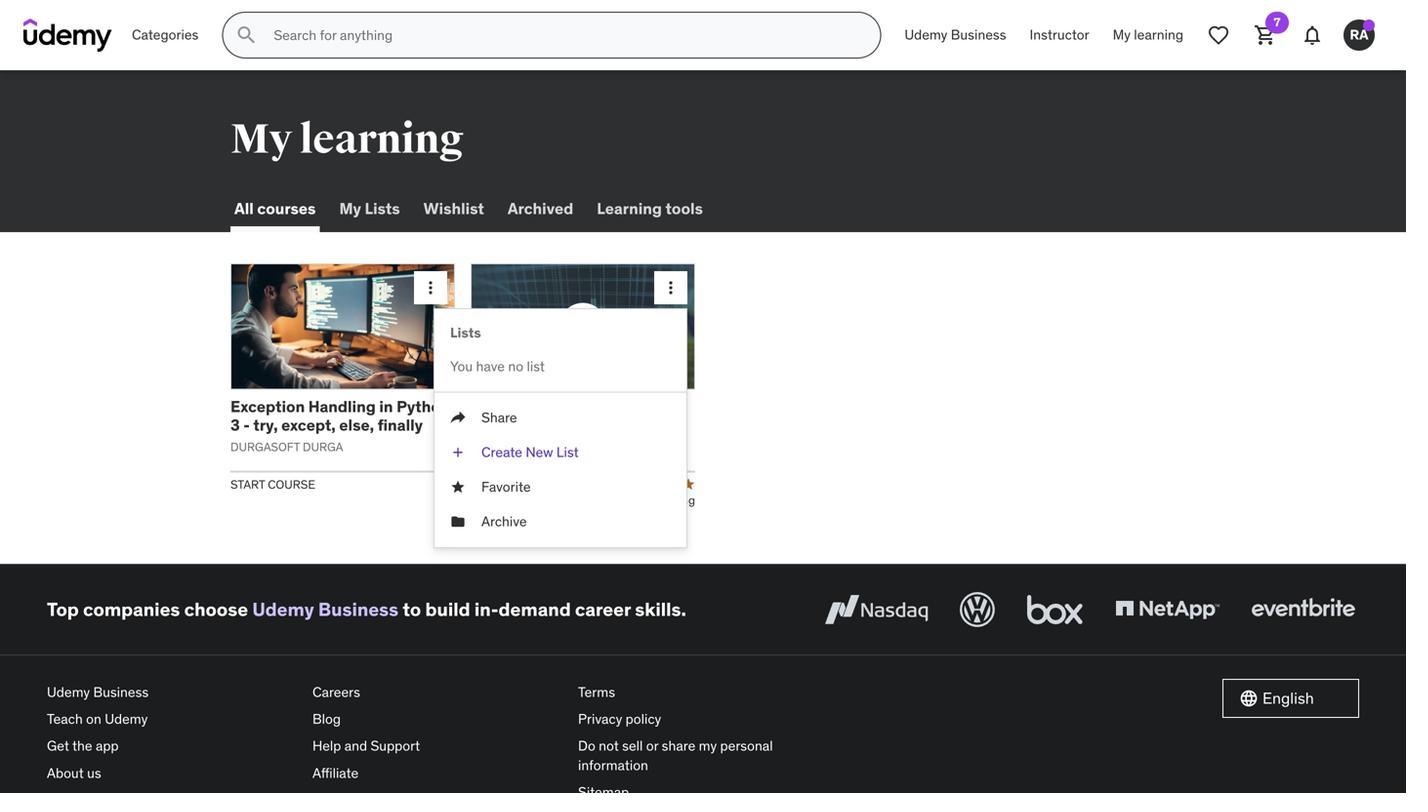 Task type: locate. For each thing, give the bounding box(es) containing it.
2 xsmall image from the top
[[450, 443, 466, 462]]

2 vertical spatial business
[[93, 684, 149, 702]]

box image
[[1022, 589, 1088, 632]]

demand
[[499, 598, 571, 622]]

english button
[[1223, 680, 1359, 719]]

xsmall image for create new list
[[450, 443, 466, 462]]

business for udemy business
[[951, 26, 1006, 44]]

submit search image
[[235, 23, 258, 47]]

courses
[[257, 199, 316, 219]]

my up all courses
[[230, 114, 292, 165]]

1 horizontal spatial my
[[339, 199, 361, 219]]

john
[[471, 440, 495, 455]]

0 vertical spatial my learning
[[1113, 26, 1184, 44]]

learning up my lists
[[299, 114, 464, 165]]

my learning up my lists
[[230, 114, 464, 165]]

exception
[[230, 397, 305, 417]]

xsmall image for share
[[450, 409, 466, 428]]

blog link
[[313, 707, 563, 734]]

Search for anything text field
[[270, 19, 857, 52]]

business left to
[[318, 598, 399, 622]]

skills.
[[635, 598, 686, 622]]

xsmall image
[[450, 409, 466, 428], [450, 443, 466, 462], [450, 478, 466, 497], [450, 513, 466, 532]]

companies
[[83, 598, 180, 622]]

7 link
[[1242, 12, 1289, 59]]

4 xsmall image from the top
[[450, 513, 466, 532]]

help
[[313, 738, 341, 756]]

2 horizontal spatial business
[[951, 26, 1006, 44]]

learning tools link
[[593, 186, 707, 232]]

xsmall image inside archive button
[[450, 513, 466, 532]]

business
[[951, 26, 1006, 44], [318, 598, 399, 622], [93, 684, 149, 702]]

1 horizontal spatial learning
[[1134, 26, 1184, 44]]

policy
[[626, 711, 661, 729]]

lists left wishlist
[[365, 199, 400, 219]]

my right instructor on the right of page
[[1113, 26, 1131, 44]]

7
[[1274, 15, 1281, 30]]

3
[[230, 416, 240, 436]]

1 vertical spatial learning
[[299, 114, 464, 165]]

lists
[[365, 199, 400, 219], [450, 324, 481, 342]]

xsmall image inside favorite button
[[450, 478, 466, 497]]

do
[[578, 738, 595, 756]]

udemy business link
[[893, 12, 1018, 59], [252, 598, 399, 622], [47, 680, 297, 707]]

start
[[230, 478, 265, 493]]

the
[[72, 738, 92, 756]]

wishlist image
[[1207, 23, 1230, 47]]

0 horizontal spatial business
[[93, 684, 149, 702]]

tools
[[666, 199, 703, 219]]

support
[[371, 738, 420, 756]]

xsmall image left stock
[[450, 409, 466, 428]]

privacy
[[578, 711, 622, 729]]

0 horizontal spatial learning
[[299, 114, 464, 165]]

archive button
[[435, 505, 687, 540]]

business inside udemy business teach on udemy get the app about us
[[93, 684, 149, 702]]

1 vertical spatial lists
[[450, 324, 481, 342]]

share button
[[435, 401, 687, 436]]

categories button
[[120, 12, 210, 59]]

my for my learning link
[[1113, 26, 1131, 44]]

my learning left wishlist icon
[[1113, 26, 1184, 44]]

0 vertical spatial lists
[[365, 199, 400, 219]]

xsmall image inside create new list button
[[450, 443, 466, 462]]

course options image
[[421, 278, 440, 298]]

favorite
[[481, 479, 531, 496]]

2 vertical spatial udemy business link
[[47, 680, 297, 707]]

3 xsmall image from the top
[[450, 478, 466, 497]]

2 horizontal spatial my
[[1113, 26, 1131, 44]]

xsmall image left 25%
[[450, 478, 466, 497]]

terms privacy policy do not sell or share my personal information
[[578, 684, 773, 775]]

all courses link
[[230, 186, 320, 232]]

exception handling in python 3 - try, except, else, finally link
[[230, 397, 450, 436]]

terms link
[[578, 680, 828, 707]]

xsmall image inside share button
[[450, 409, 466, 428]]

archived
[[508, 199, 573, 219]]

business up on
[[93, 684, 149, 702]]

xsmall image for favorite
[[450, 478, 466, 497]]

volkswagen image
[[956, 589, 999, 632]]

you
[[450, 358, 473, 375]]

investing
[[573, 397, 642, 417]]

top companies choose udemy business to build in-demand career skills.
[[47, 598, 686, 622]]

0 vertical spatial learning
[[1134, 26, 1184, 44]]

on
[[86, 711, 101, 729]]

careers
[[313, 684, 360, 702]]

25% complete
[[471, 478, 547, 493]]

complete
[[498, 478, 547, 493]]

learning left wishlist icon
[[1134, 26, 1184, 44]]

all courses
[[234, 199, 316, 219]]

udemy image
[[23, 19, 112, 52]]

xsmall image left john
[[450, 443, 466, 462]]

business inside udemy business link
[[951, 26, 1006, 44]]

udemy
[[905, 26, 948, 44], [252, 598, 314, 622], [47, 684, 90, 702], [105, 711, 148, 729]]

ducas
[[498, 440, 530, 455]]

business left instructor on the right of page
[[951, 26, 1006, 44]]

learning tools
[[597, 199, 703, 219]]

instructor link
[[1018, 12, 1101, 59]]

1 vertical spatial business
[[318, 598, 399, 622]]

xsmall image left archive
[[450, 513, 466, 532]]

udemy business teach on udemy get the app about us
[[47, 684, 149, 783]]

instructor
[[1030, 26, 1089, 44]]

teach on udemy link
[[47, 707, 297, 734]]

1 vertical spatial my learning
[[230, 114, 464, 165]]

0 horizontal spatial my
[[230, 114, 292, 165]]

ra link
[[1336, 12, 1383, 59]]

nasdaq image
[[820, 589, 933, 632]]

teach
[[47, 711, 83, 729]]

and
[[344, 738, 367, 756]]

information
[[578, 757, 648, 775]]

career
[[575, 598, 631, 622]]

course
[[268, 478, 315, 493]]

your
[[639, 493, 662, 508]]

new
[[526, 444, 553, 461]]

except,
[[281, 416, 336, 436]]

my right courses
[[339, 199, 361, 219]]

lists up the you
[[450, 324, 481, 342]]

1 vertical spatial my
[[230, 114, 292, 165]]

my
[[1113, 26, 1131, 44], [230, 114, 292, 165], [339, 199, 361, 219]]

share
[[481, 409, 517, 427]]

to
[[403, 598, 421, 622]]

build
[[425, 598, 470, 622]]

0 horizontal spatial lists
[[365, 199, 400, 219]]

0 vertical spatial business
[[951, 26, 1006, 44]]

1 horizontal spatial business
[[318, 598, 399, 622]]

1 vertical spatial udemy business link
[[252, 598, 399, 622]]

2 vertical spatial my
[[339, 199, 361, 219]]

1 horizontal spatial my learning
[[1113, 26, 1184, 44]]

do not sell or share my personal information button
[[578, 734, 828, 780]]

1 xsmall image from the top
[[450, 409, 466, 428]]

0 vertical spatial my
[[1113, 26, 1131, 44]]



Task type: vqa. For each thing, say whether or not it's contained in the screenshot.
Careers link
yes



Task type: describe. For each thing, give the bounding box(es) containing it.
create
[[481, 444, 522, 461]]

my lists link
[[335, 186, 404, 232]]

english
[[1263, 689, 1314, 709]]

small image
[[1239, 689, 1259, 709]]

my for my lists link
[[339, 199, 361, 219]]

your rating button
[[627, 477, 695, 509]]

get
[[47, 738, 69, 756]]

all
[[234, 199, 254, 219]]

business for udemy business teach on udemy get the app about us
[[93, 684, 149, 702]]

25%
[[471, 478, 495, 493]]

list
[[556, 444, 579, 461]]

in
[[379, 397, 393, 417]]

archive
[[481, 513, 527, 531]]

python
[[397, 397, 450, 417]]

stock market investing for beginners john ducas
[[471, 397, 667, 455]]

notifications image
[[1301, 23, 1324, 47]]

my
[[699, 738, 717, 756]]

affiliate
[[313, 765, 359, 783]]

create new list button
[[435, 436, 687, 470]]

your rating
[[639, 493, 695, 508]]

beginners
[[471, 416, 547, 436]]

careers blog help and support affiliate
[[313, 684, 420, 783]]

terms
[[578, 684, 615, 702]]

wishlist link
[[420, 186, 488, 232]]

netapp image
[[1111, 589, 1224, 632]]

top
[[47, 598, 79, 622]]

-
[[243, 416, 250, 436]]

eventbrite image
[[1247, 589, 1359, 632]]

rating
[[665, 493, 695, 508]]

durga
[[303, 440, 343, 455]]

choose
[[184, 598, 248, 622]]

1 horizontal spatial lists
[[450, 324, 481, 342]]

have
[[476, 358, 505, 375]]

stock
[[471, 397, 514, 417]]

affiliate link
[[313, 761, 563, 787]]

try,
[[253, 416, 278, 436]]

help and support link
[[313, 734, 563, 761]]

you have no list
[[450, 358, 545, 375]]

get the app link
[[47, 734, 297, 761]]

list
[[527, 358, 545, 375]]

udemy business
[[905, 26, 1006, 44]]

0 horizontal spatial my learning
[[230, 114, 464, 165]]

share
[[662, 738, 696, 756]]

create new list
[[481, 444, 579, 461]]

about us link
[[47, 761, 297, 787]]

learning
[[597, 199, 662, 219]]

categories
[[132, 26, 199, 44]]

archived link
[[504, 186, 577, 232]]

exception handling in python 3 - try, except, else, finally durgasoft durga
[[230, 397, 450, 455]]

my learning link
[[1101, 12, 1195, 59]]

in-
[[474, 598, 499, 622]]

not
[[599, 738, 619, 756]]

xsmall image for archive
[[450, 513, 466, 532]]

for
[[646, 397, 667, 417]]

0 vertical spatial udemy business link
[[893, 12, 1018, 59]]

market
[[518, 397, 570, 417]]

us
[[87, 765, 101, 783]]

handling
[[308, 397, 376, 417]]

course options image
[[661, 278, 681, 298]]

careers link
[[313, 680, 563, 707]]

wishlist
[[424, 199, 484, 219]]

you have alerts image
[[1363, 20, 1375, 31]]

ra
[[1350, 26, 1369, 44]]

no
[[508, 358, 524, 375]]

else,
[[339, 416, 374, 436]]

finally
[[378, 416, 423, 436]]

shopping cart with 7 items image
[[1254, 23, 1277, 47]]

favorite button
[[435, 470, 687, 505]]

you have no list button
[[435, 349, 687, 384]]

start course
[[230, 478, 315, 493]]

blog
[[313, 711, 341, 729]]

privacy policy link
[[578, 707, 828, 734]]

app
[[96, 738, 119, 756]]

or
[[646, 738, 659, 756]]

my lists
[[339, 199, 400, 219]]



